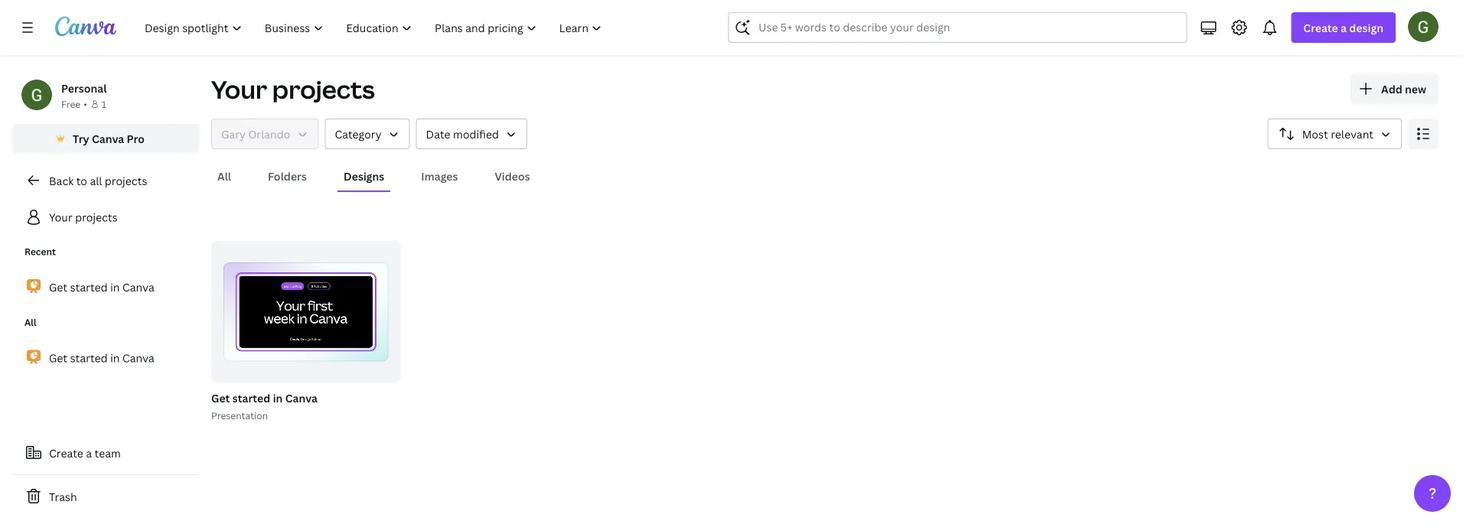 Task type: locate. For each thing, give the bounding box(es) containing it.
1 vertical spatial in
[[110, 351, 120, 365]]

1
[[102, 98, 107, 110]]

1 vertical spatial create
[[49, 446, 83, 460]]

personal
[[61, 81, 107, 95]]

1 get started in canva link from the top
[[12, 271, 199, 304]]

most relevant
[[1303, 127, 1374, 141]]

your projects
[[211, 73, 375, 106], [49, 210, 118, 225]]

your up gary
[[211, 73, 267, 106]]

2 vertical spatial in
[[273, 391, 283, 406]]

in
[[110, 280, 120, 295], [110, 351, 120, 365], [273, 391, 283, 406]]

your projects up orlando
[[211, 73, 375, 106]]

a
[[1341, 20, 1347, 35], [86, 446, 92, 460]]

canva inside try canva pro button
[[92, 131, 124, 146]]

projects
[[272, 73, 375, 106], [105, 173, 147, 188], [75, 210, 118, 225]]

back
[[49, 173, 74, 188]]

your projects inside your projects link
[[49, 210, 118, 225]]

Category button
[[325, 119, 410, 149]]

create inside button
[[49, 446, 83, 460]]

2 vertical spatial projects
[[75, 210, 118, 225]]

0 vertical spatial your
[[211, 73, 267, 106]]

orlando
[[248, 127, 290, 141]]

projects right all
[[105, 173, 147, 188]]

0 vertical spatial a
[[1341, 20, 1347, 35]]

0 vertical spatial get started in canva link
[[12, 271, 199, 304]]

most
[[1303, 127, 1329, 141]]

2 vertical spatial get
[[211, 391, 230, 406]]

get inside get started in canva presentation
[[211, 391, 230, 406]]

projects up category at the top left of page
[[272, 73, 375, 106]]

your down back
[[49, 210, 72, 225]]

get started in canva
[[49, 280, 154, 295], [49, 351, 154, 365]]

2 vertical spatial started
[[233, 391, 270, 406]]

all down 'recent'
[[24, 316, 36, 329]]

your projects down to
[[49, 210, 118, 225]]

date modified
[[426, 127, 499, 141]]

get
[[49, 280, 67, 295], [49, 351, 67, 365], [211, 391, 230, 406]]

all
[[90, 173, 102, 188]]

a inside button
[[86, 446, 92, 460]]

1 horizontal spatial create
[[1304, 20, 1339, 35]]

0 horizontal spatial your
[[49, 210, 72, 225]]

1 vertical spatial all
[[24, 316, 36, 329]]

create left team
[[49, 446, 83, 460]]

0 horizontal spatial a
[[86, 446, 92, 460]]

1 vertical spatial get started in canva link
[[12, 342, 199, 374]]

1 vertical spatial projects
[[105, 173, 147, 188]]

1 vertical spatial started
[[70, 351, 108, 365]]

a inside dropdown button
[[1341, 20, 1347, 35]]

canva
[[92, 131, 124, 146], [122, 280, 154, 295], [122, 351, 154, 365], [285, 391, 318, 406]]

0 horizontal spatial your projects
[[49, 210, 118, 225]]

0 horizontal spatial create
[[49, 446, 83, 460]]

back to all projects
[[49, 173, 147, 188]]

0 vertical spatial all
[[217, 169, 231, 183]]

get started in canva button
[[211, 389, 318, 408]]

0 vertical spatial get started in canva
[[49, 280, 154, 295]]

images button
[[415, 162, 464, 191]]

try canva pro button
[[12, 124, 199, 153]]

None search field
[[728, 12, 1188, 43]]

create left design
[[1304, 20, 1339, 35]]

1 vertical spatial a
[[86, 446, 92, 460]]

1 vertical spatial your
[[49, 210, 72, 225]]

started inside get started in canva presentation
[[233, 391, 270, 406]]

create a design button
[[1292, 12, 1396, 43]]

all
[[217, 169, 231, 183], [24, 316, 36, 329]]

started
[[70, 280, 108, 295], [70, 351, 108, 365], [233, 391, 270, 406]]

top level navigation element
[[135, 12, 615, 43]]

2 get started in canva from the top
[[49, 351, 154, 365]]

•
[[84, 98, 87, 110]]

all down gary
[[217, 169, 231, 183]]

Date modified button
[[416, 119, 527, 149]]

1 vertical spatial your projects
[[49, 210, 118, 225]]

create a team
[[49, 446, 121, 460]]

create
[[1304, 20, 1339, 35], [49, 446, 83, 460]]

0 horizontal spatial all
[[24, 316, 36, 329]]

create inside dropdown button
[[1304, 20, 1339, 35]]

create a design
[[1304, 20, 1384, 35]]

1 vertical spatial get started in canva
[[49, 351, 154, 365]]

Sort by button
[[1268, 119, 1402, 149]]

get started in canva link
[[12, 271, 199, 304], [12, 342, 199, 374]]

1 horizontal spatial all
[[217, 169, 231, 183]]

folders
[[268, 169, 307, 183]]

1 horizontal spatial a
[[1341, 20, 1347, 35]]

a left design
[[1341, 20, 1347, 35]]

projects down all
[[75, 210, 118, 225]]

a for team
[[86, 446, 92, 460]]

0 vertical spatial create
[[1304, 20, 1339, 35]]

a left team
[[86, 446, 92, 460]]

images
[[421, 169, 458, 183]]

your
[[211, 73, 267, 106], [49, 210, 72, 225]]

1 get started in canva from the top
[[49, 280, 154, 295]]

1 horizontal spatial your projects
[[211, 73, 375, 106]]

presentation
[[211, 410, 268, 422]]

0 vertical spatial started
[[70, 280, 108, 295]]



Task type: vqa. For each thing, say whether or not it's contained in the screenshot.
will
no



Task type: describe. For each thing, give the bounding box(es) containing it.
to
[[76, 173, 87, 188]]

design
[[1350, 20, 1384, 35]]

2 get started in canva link from the top
[[12, 342, 199, 374]]

your projects link
[[12, 202, 199, 233]]

all inside "button"
[[217, 169, 231, 183]]

a for design
[[1341, 20, 1347, 35]]

1 vertical spatial get
[[49, 351, 67, 365]]

projects inside 'link'
[[105, 173, 147, 188]]

add new button
[[1351, 73, 1439, 104]]

create for create a design
[[1304, 20, 1339, 35]]

Owner button
[[211, 119, 319, 149]]

canva inside get started in canva presentation
[[285, 391, 318, 406]]

0 vertical spatial your projects
[[211, 73, 375, 106]]

all button
[[211, 162, 237, 191]]

try canva pro
[[73, 131, 145, 146]]

trash
[[49, 490, 77, 504]]

try
[[73, 131, 89, 146]]

create for create a team
[[49, 446, 83, 460]]

folders button
[[262, 162, 313, 191]]

1 horizontal spatial your
[[211, 73, 267, 106]]

back to all projects link
[[12, 165, 199, 196]]

Search search field
[[759, 13, 1157, 42]]

create a team button
[[12, 438, 199, 468]]

add new
[[1382, 82, 1427, 96]]

designs
[[344, 169, 385, 183]]

date
[[426, 127, 451, 141]]

gary orlando
[[221, 127, 290, 141]]

free •
[[61, 98, 87, 110]]

designs button
[[338, 162, 391, 191]]

free
[[61, 98, 81, 110]]

videos
[[495, 169, 530, 183]]

modified
[[453, 127, 499, 141]]

new
[[1405, 82, 1427, 96]]

get started in canva presentation
[[211, 391, 318, 422]]

videos button
[[489, 162, 536, 191]]

gary orlando image
[[1409, 11, 1439, 42]]

recent
[[24, 245, 56, 258]]

0 vertical spatial in
[[110, 280, 120, 295]]

0 vertical spatial projects
[[272, 73, 375, 106]]

trash link
[[12, 481, 199, 512]]

0 vertical spatial get
[[49, 280, 67, 295]]

add
[[1382, 82, 1403, 96]]

team
[[95, 446, 121, 460]]

in inside get started in canva presentation
[[273, 391, 283, 406]]

gary
[[221, 127, 246, 141]]

pro
[[127, 131, 145, 146]]

relevant
[[1331, 127, 1374, 141]]

category
[[335, 127, 382, 141]]



